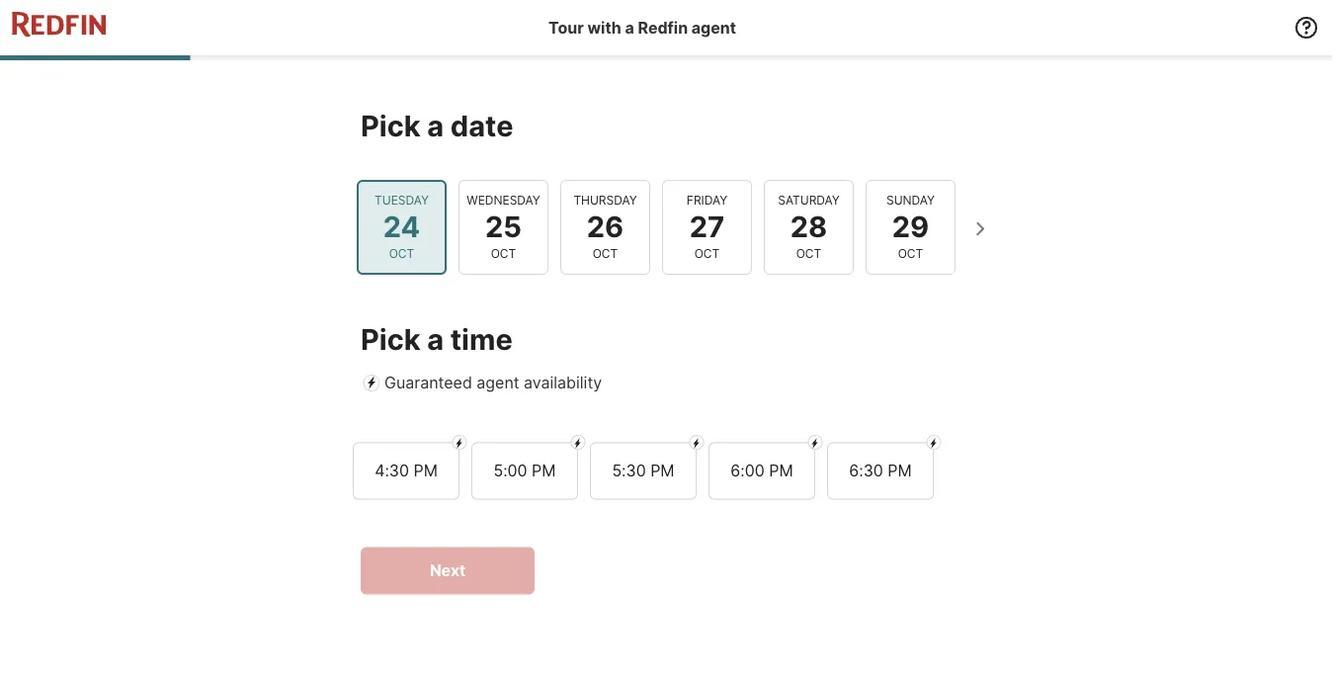 Task type: describe. For each thing, give the bounding box(es) containing it.
pm for 6:00 pm
[[769, 461, 794, 481]]

oct for 24
[[389, 246, 415, 260]]

pick a time
[[361, 322, 513, 357]]

availability
[[524, 373, 602, 393]]

next image
[[964, 213, 996, 244]]

sunday
[[887, 192, 935, 207]]

4:30 pm button
[[353, 442, 460, 500]]

pm for 4:30 pm
[[414, 461, 438, 481]]

6:30 pm
[[850, 461, 912, 481]]

sunday 29 oct
[[887, 192, 935, 260]]

pm for 5:30 pm
[[651, 461, 675, 481]]

24
[[383, 209, 420, 244]]

guaranteed agent availability
[[385, 373, 602, 393]]

pm for 5:00 pm
[[532, 461, 556, 481]]

28
[[791, 209, 828, 244]]

date
[[451, 108, 514, 143]]

wednesday
[[467, 192, 541, 207]]

oct for 27
[[695, 246, 720, 260]]

a for date
[[427, 108, 444, 143]]

25
[[485, 209, 522, 244]]

oct for 28
[[797, 246, 822, 260]]

26
[[587, 209, 624, 244]]

saturday
[[778, 192, 840, 207]]

0 horizontal spatial agent
[[477, 373, 520, 393]]

4:30
[[375, 461, 409, 481]]

6:00 pm
[[731, 461, 794, 481]]

6:00
[[731, 461, 765, 481]]

5:30 pm button
[[590, 442, 697, 500]]

0 vertical spatial a
[[625, 18, 635, 37]]

pick a date
[[361, 108, 514, 143]]

oct for 29
[[898, 246, 924, 260]]

5:30 pm
[[612, 461, 675, 481]]



Task type: vqa. For each thing, say whether or not it's contained in the screenshot.
right agent
yes



Task type: locate. For each thing, give the bounding box(es) containing it.
a left date
[[427, 108, 444, 143]]

6:30
[[850, 461, 884, 481]]

1 vertical spatial agent
[[477, 373, 520, 393]]

1 pick from the top
[[361, 108, 421, 143]]

1 pm from the left
[[414, 461, 438, 481]]

a
[[625, 18, 635, 37], [427, 108, 444, 143], [427, 322, 444, 357]]

pm right 6:30
[[888, 461, 912, 481]]

pm right 5:00
[[532, 461, 556, 481]]

4 pm from the left
[[769, 461, 794, 481]]

5:00
[[494, 461, 528, 481]]

redfin
[[638, 18, 688, 37]]

5:00 pm
[[494, 461, 556, 481]]

5:30
[[612, 461, 646, 481]]

tour with a redfin agent
[[549, 18, 737, 37]]

oct for 26
[[593, 246, 618, 260]]

3 pm from the left
[[651, 461, 675, 481]]

tuesday
[[375, 192, 429, 207]]

2 vertical spatial a
[[427, 322, 444, 357]]

time
[[451, 322, 513, 357]]

next button
[[361, 547, 535, 595]]

with
[[588, 18, 622, 37]]

oct down 26
[[593, 246, 618, 260]]

pm right 5:30
[[651, 461, 675, 481]]

1 vertical spatial pick
[[361, 322, 421, 357]]

thursday
[[574, 192, 637, 207]]

pick for pick a date
[[361, 108, 421, 143]]

0 vertical spatial agent
[[692, 18, 737, 37]]

a up guaranteed
[[427, 322, 444, 357]]

guaranteed
[[385, 373, 472, 393]]

oct inside 'sunday 29 oct'
[[898, 246, 924, 260]]

a right 'with'
[[625, 18, 635, 37]]

pm
[[414, 461, 438, 481], [532, 461, 556, 481], [651, 461, 675, 481], [769, 461, 794, 481], [888, 461, 912, 481]]

4:30 pm
[[375, 461, 438, 481]]

oct down the 28
[[797, 246, 822, 260]]

pick for pick a time
[[361, 322, 421, 357]]

oct down 25
[[491, 246, 516, 260]]

pick up guaranteed
[[361, 322, 421, 357]]

5:00 pm button
[[472, 442, 578, 500]]

wednesday 25 oct
[[467, 192, 541, 260]]

3 oct from the left
[[593, 246, 618, 260]]

2 pick from the top
[[361, 322, 421, 357]]

1 oct from the left
[[389, 246, 415, 260]]

1 vertical spatial a
[[427, 108, 444, 143]]

pm right 4:30
[[414, 461, 438, 481]]

pm right 6:00
[[769, 461, 794, 481]]

oct down 27
[[695, 246, 720, 260]]

friday 27 oct
[[687, 192, 728, 260]]

oct inside saturday 28 oct
[[797, 246, 822, 260]]

6:30 pm button
[[828, 442, 934, 500]]

saturday 28 oct
[[778, 192, 840, 260]]

1 horizontal spatial agent
[[692, 18, 737, 37]]

0 vertical spatial pick
[[361, 108, 421, 143]]

6:00 pm button
[[709, 442, 816, 500]]

agent down time
[[477, 373, 520, 393]]

5 oct from the left
[[797, 246, 822, 260]]

oct
[[389, 246, 415, 260], [491, 246, 516, 260], [593, 246, 618, 260], [695, 246, 720, 260], [797, 246, 822, 260], [898, 246, 924, 260]]

agent right redfin
[[692, 18, 737, 37]]

agent
[[692, 18, 737, 37], [477, 373, 520, 393]]

a for time
[[427, 322, 444, 357]]

oct down 29
[[898, 246, 924, 260]]

pm for 6:30 pm
[[888, 461, 912, 481]]

oct inside 'friday 27 oct'
[[695, 246, 720, 260]]

progress bar
[[0, 55, 1333, 60]]

oct inside the wednesday 25 oct
[[491, 246, 516, 260]]

27
[[690, 209, 725, 244]]

oct for 25
[[491, 246, 516, 260]]

tuesday 24 oct
[[375, 192, 429, 260]]

thursday 26 oct
[[574, 192, 637, 260]]

5 pm from the left
[[888, 461, 912, 481]]

oct inside "thursday 26 oct"
[[593, 246, 618, 260]]

friday
[[687, 192, 728, 207]]

2 oct from the left
[[491, 246, 516, 260]]

4 oct from the left
[[695, 246, 720, 260]]

2 pm from the left
[[532, 461, 556, 481]]

next
[[430, 561, 466, 580]]

29
[[893, 209, 930, 244]]

oct down 24 on the top left of page
[[389, 246, 415, 260]]

pick up "tuesday"
[[361, 108, 421, 143]]

6 oct from the left
[[898, 246, 924, 260]]

oct inside tuesday 24 oct
[[389, 246, 415, 260]]

tour
[[549, 18, 584, 37]]

pick
[[361, 108, 421, 143], [361, 322, 421, 357]]



